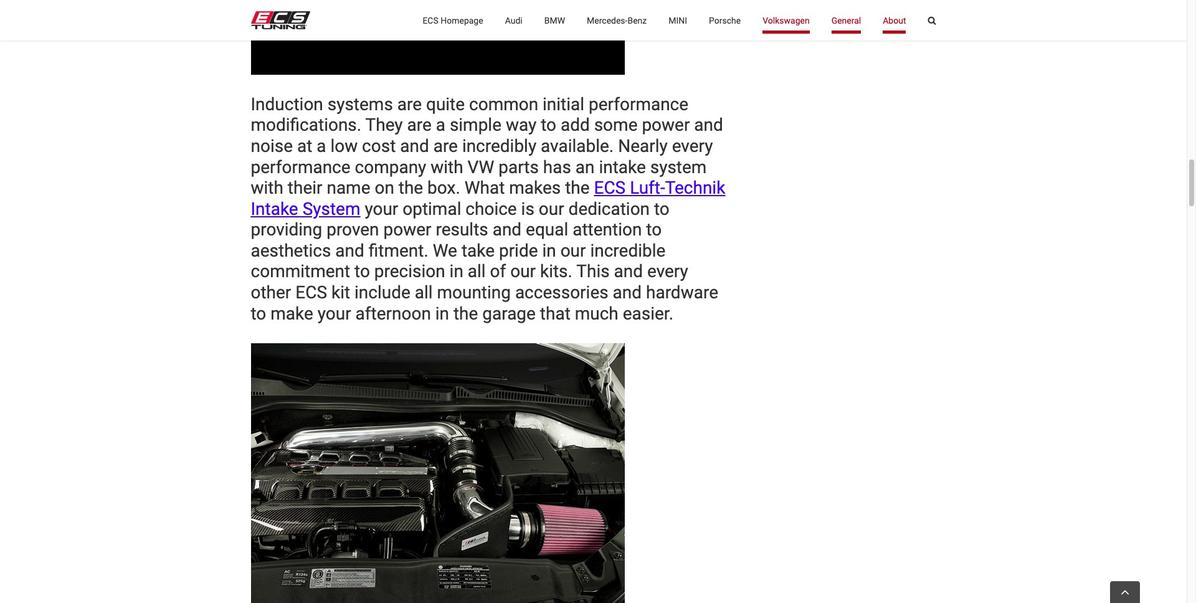 Task type: locate. For each thing, give the bounding box(es) containing it.
1 horizontal spatial ecs
[[423, 15, 439, 25]]

our
[[539, 199, 565, 219], [561, 241, 586, 261], [511, 262, 536, 282]]

commitment
[[251, 262, 350, 282]]

to up the "incredible"
[[647, 220, 662, 240]]

volkswagen link
[[763, 0, 810, 41]]

0 horizontal spatial performance
[[251, 157, 351, 177]]

0 horizontal spatial ecs
[[296, 282, 327, 303]]

1 horizontal spatial performance
[[589, 94, 689, 115]]

to down initial
[[541, 115, 557, 135]]

our up equal
[[539, 199, 565, 219]]

technik
[[666, 178, 726, 198]]

1 horizontal spatial the
[[454, 303, 478, 324]]

1 vertical spatial every
[[648, 262, 689, 282]]

to
[[541, 115, 557, 135], [655, 199, 670, 219], [647, 220, 662, 240], [355, 262, 370, 282], [251, 303, 266, 324]]

ecs inside "link"
[[423, 15, 439, 25]]

in down we
[[450, 262, 464, 282]]

is
[[522, 199, 535, 219]]

in down equal
[[543, 241, 557, 261]]

2 vertical spatial ecs
[[296, 282, 327, 303]]

0 vertical spatial all
[[468, 262, 486, 282]]

a
[[436, 115, 446, 135], [317, 136, 326, 156]]

power inside your optimal choice is our dedication to providing proven power results and equal attention to aesthetics and fitment. we take pride in our incredible commitment to precision in all of our kits. this and every other ecs kit include all mounting accessories and hardware to make your afternoon in the garage that much easier.
[[384, 220, 432, 240]]

ecs up dedication
[[594, 178, 626, 198]]

and
[[695, 115, 724, 135], [400, 136, 429, 156], [493, 220, 522, 240], [336, 241, 365, 261], [614, 262, 643, 282], [613, 282, 642, 303]]

noise
[[251, 136, 293, 156]]

quite
[[426, 94, 465, 115]]

aesthetics
[[251, 241, 331, 261]]

induction
[[251, 94, 323, 115]]

ecs inside ecs luft-technik intake system
[[594, 178, 626, 198]]

0 vertical spatial every
[[672, 136, 714, 156]]

luft-
[[630, 178, 666, 198]]

the right on
[[399, 178, 423, 198]]

all
[[468, 262, 486, 282], [415, 282, 433, 303]]

0 horizontal spatial power
[[384, 220, 432, 240]]

our down pride
[[511, 262, 536, 282]]

power up fitment.
[[384, 220, 432, 240]]

1 horizontal spatial your
[[365, 199, 399, 219]]

has
[[543, 157, 572, 177]]

power
[[642, 115, 690, 135], [384, 220, 432, 240]]

results
[[436, 220, 489, 240]]

ecs for luft-
[[594, 178, 626, 198]]

1 vertical spatial all
[[415, 282, 433, 303]]

the
[[399, 178, 423, 198], [566, 178, 590, 198], [454, 303, 478, 324]]

every inside induction systems are quite common initial performance modifications. they are a simple way to add some power and noise at a low cost and are incredibly available. nearly every performance company with vw parts has an intake system with their name on the box. what makes the
[[672, 136, 714, 156]]

0 horizontal spatial a
[[317, 136, 326, 156]]

to up include
[[355, 262, 370, 282]]

their
[[288, 178, 323, 198]]

0 horizontal spatial all
[[415, 282, 433, 303]]

accessories
[[515, 282, 609, 303]]

what
[[465, 178, 505, 198]]

1 horizontal spatial with
[[431, 157, 464, 177]]

ecs for homepage
[[423, 15, 439, 25]]

performance up some
[[589, 94, 689, 115]]

bmw
[[545, 15, 565, 25]]

every up hardware
[[648, 262, 689, 282]]

a down quite
[[436, 115, 446, 135]]

your down kit
[[318, 303, 351, 324]]

and up pride
[[493, 220, 522, 240]]

1 vertical spatial power
[[384, 220, 432, 240]]

1 vertical spatial your
[[318, 303, 351, 324]]

with
[[431, 157, 464, 177], [251, 178, 284, 198]]

in
[[543, 241, 557, 261], [450, 262, 464, 282], [436, 303, 449, 324]]

and down proven
[[336, 241, 365, 261]]

with up intake
[[251, 178, 284, 198]]

this
[[577, 262, 610, 282]]

1 horizontal spatial power
[[642, 115, 690, 135]]

1 vertical spatial ecs
[[594, 178, 626, 198]]

our up "kits."
[[561, 241, 586, 261]]

general link
[[832, 0, 862, 41]]

0 vertical spatial our
[[539, 199, 565, 219]]

take
[[462, 241, 495, 261]]

much
[[575, 303, 619, 324]]

are up they
[[398, 94, 422, 115]]

performance down at
[[251, 157, 351, 177]]

power up nearly
[[642, 115, 690, 135]]

the down mounting
[[454, 303, 478, 324]]

equal
[[526, 220, 569, 240]]

every up system
[[672, 136, 714, 156]]

0 vertical spatial ecs
[[423, 15, 439, 25]]

choice
[[466, 199, 517, 219]]

0 horizontal spatial with
[[251, 178, 284, 198]]

0 vertical spatial performance
[[589, 94, 689, 115]]

1 horizontal spatial all
[[468, 262, 486, 282]]

with up the box.
[[431, 157, 464, 177]]

parts
[[499, 157, 539, 177]]

all down precision
[[415, 282, 433, 303]]

ecs
[[423, 15, 439, 25], [594, 178, 626, 198], [296, 282, 327, 303]]

and up easier. on the bottom right of page
[[613, 282, 642, 303]]

your down on
[[365, 199, 399, 219]]

are
[[398, 94, 422, 115], [407, 115, 432, 135], [434, 136, 458, 156]]

ecs left homepage
[[423, 15, 439, 25]]

0 vertical spatial in
[[543, 241, 557, 261]]

hardware
[[646, 282, 719, 303]]

your
[[365, 199, 399, 219], [318, 303, 351, 324]]

2 horizontal spatial ecs
[[594, 178, 626, 198]]

your optimal choice is our dedication to providing proven power results and equal attention to aesthetics and fitment. we take pride in our incredible commitment to precision in all of our kits. this and every other ecs kit include all mounting accessories and hardware to make your afternoon in the garage that much easier.
[[251, 199, 719, 324]]

in down mounting
[[436, 303, 449, 324]]

a right at
[[317, 136, 326, 156]]

the down an
[[566, 178, 590, 198]]

all down take
[[468, 262, 486, 282]]

easier.
[[623, 303, 674, 324]]

ecs down "commitment"
[[296, 282, 327, 303]]

system
[[303, 199, 361, 219]]

0 vertical spatial power
[[642, 115, 690, 135]]

mercedes-benz link
[[587, 0, 647, 41]]

systems
[[328, 94, 393, 115]]

ecs tuning logo image
[[251, 11, 310, 29]]

1 vertical spatial our
[[561, 241, 586, 261]]

mercedes-
[[587, 15, 628, 25]]



Task type: describe. For each thing, give the bounding box(es) containing it.
about link
[[884, 0, 907, 41]]

optimal
[[403, 199, 462, 219]]

about
[[884, 15, 907, 25]]

attention
[[573, 220, 642, 240]]

0 vertical spatial with
[[431, 157, 464, 177]]

2 horizontal spatial the
[[566, 178, 590, 198]]

system
[[651, 157, 707, 177]]

kits.
[[540, 262, 573, 282]]

incredibly
[[462, 136, 537, 156]]

are down simple
[[434, 136, 458, 156]]

and down the "incredible"
[[614, 262, 643, 282]]

simple
[[450, 115, 502, 135]]

they
[[366, 115, 403, 135]]

to inside induction systems are quite common initial performance modifications. they are a simple way to add some power and noise at a low cost and are incredibly available. nearly every performance company with vw parts has an intake system with their name on the box. what makes the
[[541, 115, 557, 135]]

cost
[[362, 136, 396, 156]]

intake
[[251, 199, 298, 219]]

proven
[[327, 220, 379, 240]]

ecs luft-technik intake system link
[[251, 178, 726, 219]]

ecs luft-technik intake system
[[251, 178, 726, 219]]

we
[[433, 241, 458, 261]]

intake
[[599, 157, 646, 177]]

that
[[540, 303, 571, 324]]

porsche link
[[710, 0, 741, 41]]

0 horizontal spatial the
[[399, 178, 423, 198]]

volkswagen
[[763, 15, 810, 25]]

the inside your optimal choice is our dedication to providing proven power results and equal attention to aesthetics and fitment. we take pride in our incredible commitment to precision in all of our kits. this and every other ecs kit include all mounting accessories and hardware to make your afternoon in the garage that much easier.
[[454, 303, 478, 324]]

company
[[355, 157, 427, 177]]

0 vertical spatial your
[[365, 199, 399, 219]]

an
[[576, 157, 595, 177]]

incredible
[[591, 241, 666, 261]]

modifications.
[[251, 115, 362, 135]]

other
[[251, 282, 291, 303]]

and up system
[[695, 115, 724, 135]]

makes
[[509, 178, 561, 198]]

add
[[561, 115, 590, 135]]

mounting
[[437, 282, 511, 303]]

0 horizontal spatial your
[[318, 303, 351, 324]]

pride
[[499, 241, 538, 261]]

of
[[490, 262, 506, 282]]

afternoon
[[356, 303, 431, 324]]

make
[[271, 303, 313, 324]]

include
[[355, 282, 411, 303]]

nearly
[[619, 136, 668, 156]]

low
[[331, 136, 358, 156]]

providing
[[251, 220, 322, 240]]

audi
[[505, 15, 523, 25]]

precision
[[375, 262, 446, 282]]

induction systems are quite common initial performance modifications. they are a simple way to add some power and noise at a low cost and are incredibly available. nearly every performance company with vw parts has an intake system with their name on the box. what makes the
[[251, 94, 724, 198]]

1 vertical spatial with
[[251, 178, 284, 198]]

garage
[[483, 303, 536, 324]]

homepage
[[441, 15, 484, 25]]

bmw link
[[545, 0, 565, 41]]

ecs homepage
[[423, 15, 484, 25]]

name
[[327, 178, 371, 198]]

dedication
[[569, 199, 650, 219]]

vw
[[468, 157, 495, 177]]

some
[[595, 115, 638, 135]]

general
[[832, 15, 862, 25]]

2 vertical spatial in
[[436, 303, 449, 324]]

mercedes-benz
[[587, 15, 647, 25]]

benz
[[628, 15, 647, 25]]

way
[[506, 115, 537, 135]]

1 vertical spatial performance
[[251, 157, 351, 177]]

mini link
[[669, 0, 688, 41]]

at
[[297, 136, 313, 156]]

every inside your optimal choice is our dedication to providing proven power results and equal attention to aesthetics and fitment. we take pride in our incredible commitment to precision in all of our kits. this and every other ecs kit include all mounting accessories and hardware to make your afternoon in the garage that much easier.
[[648, 262, 689, 282]]

on
[[375, 178, 395, 198]]

are down quite
[[407, 115, 432, 135]]

mini
[[669, 15, 688, 25]]

audi link
[[505, 0, 523, 41]]

common
[[469, 94, 539, 115]]

box.
[[428, 178, 461, 198]]

1 horizontal spatial a
[[436, 115, 446, 135]]

initial
[[543, 94, 585, 115]]

porsche
[[710, 15, 741, 25]]

available.
[[541, 136, 614, 156]]

to down luft-
[[655, 199, 670, 219]]

kit
[[332, 282, 350, 303]]

2 vertical spatial our
[[511, 262, 536, 282]]

power inside induction systems are quite common initial performance modifications. they are a simple way to add some power and noise at a low cost and are incredibly available. nearly every performance company with vw parts has an intake system with their name on the box. what makes the
[[642, 115, 690, 135]]

and up company
[[400, 136, 429, 156]]

ecs homepage link
[[423, 0, 484, 41]]

fitment.
[[369, 241, 429, 261]]

to down other
[[251, 303, 266, 324]]

ecs inside your optimal choice is our dedication to providing proven power results and equal attention to aesthetics and fitment. we take pride in our incredible commitment to precision in all of our kits. this and every other ecs kit include all mounting accessories and hardware to make your afternoon in the garage that much easier.
[[296, 282, 327, 303]]

1 vertical spatial in
[[450, 262, 464, 282]]



Task type: vqa. For each thing, say whether or not it's contained in the screenshot.
More to the top
no



